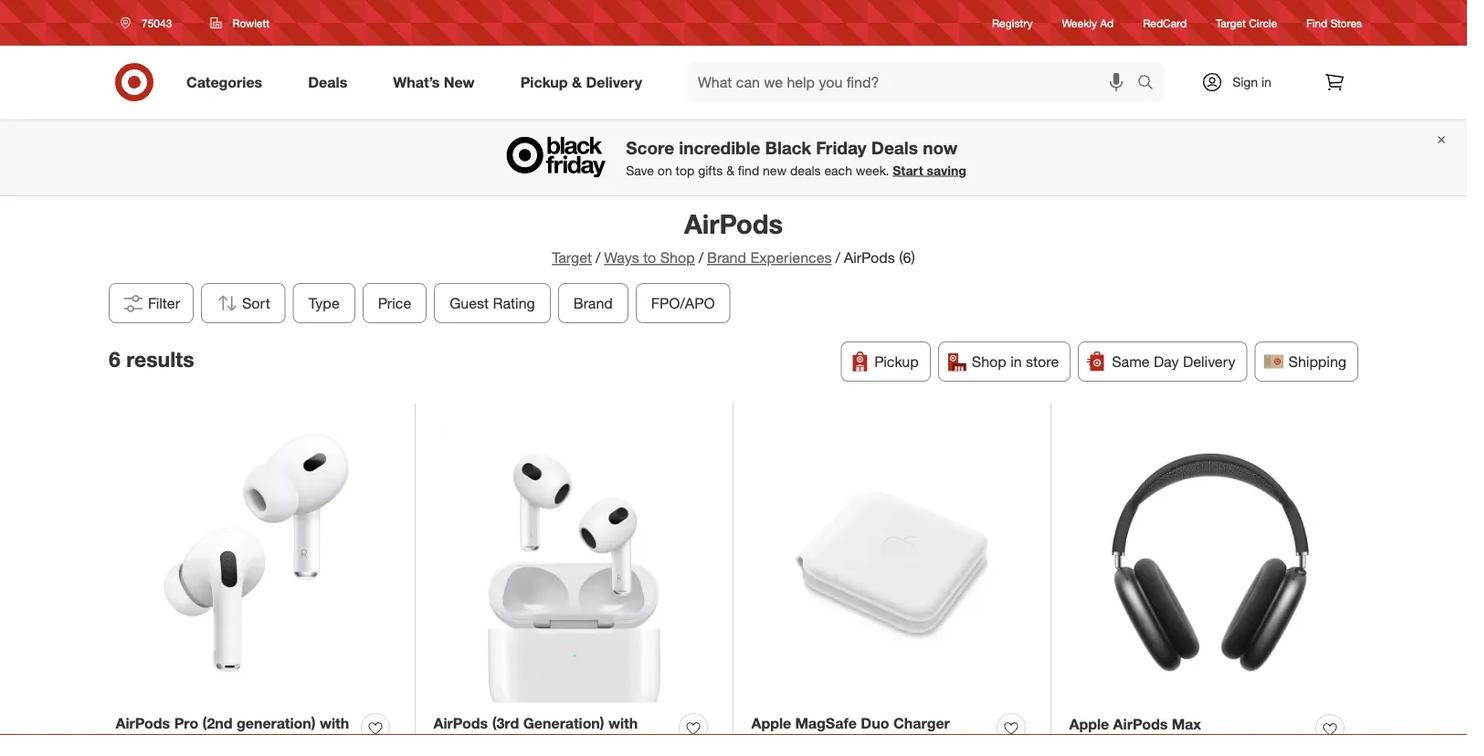 Task type: vqa. For each thing, say whether or not it's contained in the screenshot.
/
yes



Task type: describe. For each thing, give the bounding box(es) containing it.
apple airpods max
[[1069, 716, 1201, 733]]

(6)
[[899, 249, 915, 267]]

redcard link
[[1143, 15, 1187, 31]]

airpods target / ways to shop / brand experiences / airpods (6)
[[552, 207, 915, 267]]

in for sign
[[1262, 74, 1271, 90]]

search button
[[1129, 62, 1173, 106]]

find stores
[[1306, 16, 1362, 30]]

rating
[[493, 294, 535, 312]]

shipping button
[[1255, 342, 1358, 382]]

6 results
[[109, 347, 194, 372]]

weekly ad link
[[1062, 15, 1114, 31]]

weekly
[[1062, 16, 1097, 30]]

registry
[[992, 16, 1033, 30]]

airpods left max
[[1113, 716, 1168, 733]]

sort
[[242, 294, 270, 312]]

target circle link
[[1216, 15, 1277, 31]]

on
[[658, 162, 672, 178]]

(2nd
[[202, 715, 233, 733]]

with inside airpods (3rd generation) with
[[608, 715, 638, 733]]

experiences
[[750, 249, 832, 267]]

categories
[[186, 73, 262, 91]]

circle
[[1249, 16, 1277, 30]]

search
[[1129, 75, 1173, 93]]

brand button
[[558, 283, 628, 323]]

deals link
[[293, 62, 370, 102]]

airpods (3rd generation) with
[[433, 715, 638, 735]]

top
[[676, 162, 694, 178]]

charger
[[893, 715, 950, 733]]

pickup for pickup
[[875, 352, 919, 370]]

filter
[[148, 294, 180, 312]]

shop inside button
[[972, 352, 1006, 370]]

pro
[[174, 715, 198, 733]]

pickup for pickup & delivery
[[520, 73, 568, 91]]

to
[[643, 249, 656, 267]]

now
[[923, 137, 958, 158]]

2 / from the left
[[699, 249, 703, 267]]

incredible
[[679, 137, 760, 158]]

brand experiences link
[[707, 249, 832, 267]]

brand inside airpods target / ways to shop / brand experiences / airpods (6)
[[707, 249, 746, 267]]

brand inside 'button'
[[574, 294, 613, 312]]

what's new
[[393, 73, 475, 91]]

rowlett button
[[199, 6, 281, 39]]

sign
[[1232, 74, 1258, 90]]

friday
[[816, 137, 867, 158]]

75043
[[142, 16, 172, 30]]

0 vertical spatial target
[[1216, 16, 1246, 30]]

ad
[[1100, 16, 1114, 30]]

fpo/apo
[[651, 294, 715, 312]]

delivery for pickup & delivery
[[586, 73, 642, 91]]

new
[[444, 73, 475, 91]]

airpods for airpods target / ways to shop / brand experiences / airpods (6)
[[684, 207, 783, 240]]

apple airpods max link
[[1069, 714, 1201, 735]]

in for shop
[[1010, 352, 1022, 370]]

0 vertical spatial deals
[[308, 73, 347, 91]]

sign in link
[[1186, 62, 1300, 102]]

airpods pro (2nd generation) with link
[[116, 713, 354, 735]]

registry link
[[992, 15, 1033, 31]]

filter button
[[109, 283, 194, 323]]

price
[[378, 294, 411, 312]]

save
[[626, 162, 654, 178]]

stores
[[1331, 16, 1362, 30]]

with inside airpods pro (2nd generation) with
[[320, 715, 349, 733]]

What can we help you find? suggestions appear below search field
[[687, 62, 1142, 102]]

pickup & delivery
[[520, 73, 642, 91]]

new
[[763, 162, 787, 178]]

guest rating button
[[434, 283, 551, 323]]

find stores link
[[1306, 15, 1362, 31]]

weekly ad
[[1062, 16, 1114, 30]]

& inside pickup & delivery link
[[572, 73, 582, 91]]

find
[[738, 162, 759, 178]]

guest
[[450, 294, 489, 312]]

pickup & delivery link
[[505, 62, 665, 102]]



Task type: locate. For each thing, give the bounding box(es) containing it.
score incredible black friday deals now save on top gifts & find new deals each week. start saving
[[626, 137, 966, 178]]

deals
[[790, 162, 821, 178]]

airpods
[[684, 207, 783, 240], [844, 249, 895, 267], [116, 715, 170, 733], [433, 715, 488, 733], [1113, 716, 1168, 733]]

duo
[[861, 715, 889, 733]]

3 / from the left
[[835, 249, 840, 267]]

1 vertical spatial &
[[726, 162, 734, 178]]

1 horizontal spatial /
[[699, 249, 703, 267]]

with
[[320, 715, 349, 733], [608, 715, 638, 733]]

generation)
[[523, 715, 604, 733]]

target left circle
[[1216, 16, 1246, 30]]

/ up the fpo/apo
[[699, 249, 703, 267]]

75043 button
[[109, 6, 191, 39]]

pickup inside pickup & delivery link
[[520, 73, 568, 91]]

pickup button
[[841, 342, 931, 382]]

0 horizontal spatial brand
[[574, 294, 613, 312]]

0 horizontal spatial delivery
[[586, 73, 642, 91]]

deals up "start"
[[871, 137, 918, 158]]

1 horizontal spatial with
[[608, 715, 638, 733]]

apple for apple airpods max
[[1069, 716, 1109, 733]]

score
[[626, 137, 674, 158]]

airpods (3rd generation) with lightning charging case image
[[433, 421, 715, 703], [433, 421, 715, 703]]

0 horizontal spatial with
[[320, 715, 349, 733]]

2 horizontal spatial /
[[835, 249, 840, 267]]

with right the generation)
[[320, 715, 349, 733]]

0 horizontal spatial deals
[[308, 73, 347, 91]]

max
[[1172, 716, 1201, 733]]

1 horizontal spatial pickup
[[875, 352, 919, 370]]

airpods for airpods (3rd generation) with
[[433, 715, 488, 733]]

guest rating
[[450, 294, 535, 312]]

airpods pro (2nd generation) with magsafe case (usb‑c) image
[[116, 421, 397, 703], [116, 421, 397, 703]]

same day delivery button
[[1078, 342, 1247, 382]]

delivery
[[586, 73, 642, 91], [1183, 352, 1236, 370]]

0 horizontal spatial apple
[[751, 715, 791, 733]]

airpods left pro
[[116, 715, 170, 733]]

sign in
[[1232, 74, 1271, 90]]

1 vertical spatial in
[[1010, 352, 1022, 370]]

delivery for same day delivery
[[1183, 352, 1236, 370]]

delivery up score
[[586, 73, 642, 91]]

what's
[[393, 73, 440, 91]]

airpods up 'brand experiences' link
[[684, 207, 783, 240]]

1 horizontal spatial deals
[[871, 137, 918, 158]]

1 with from the left
[[320, 715, 349, 733]]

generation)
[[237, 715, 316, 733]]

1 horizontal spatial &
[[726, 162, 734, 178]]

airpods (3rd generation) with link
[[433, 713, 672, 735]]

airpods inside airpods pro (2nd generation) with
[[116, 715, 170, 733]]

in left store
[[1010, 352, 1022, 370]]

shop
[[660, 249, 695, 267], [972, 352, 1006, 370]]

rowlett
[[232, 16, 270, 30]]

airpods inside airpods (3rd generation) with
[[433, 715, 488, 733]]

0 vertical spatial delivery
[[586, 73, 642, 91]]

0 horizontal spatial in
[[1010, 352, 1022, 370]]

in inside button
[[1010, 352, 1022, 370]]

target inside airpods target / ways to shop / brand experiences / airpods (6)
[[552, 249, 592, 267]]

ways
[[604, 249, 639, 267]]

1 vertical spatial deals
[[871, 137, 918, 158]]

brand
[[707, 249, 746, 267], [574, 294, 613, 312]]

type
[[309, 294, 340, 312]]

0 vertical spatial shop
[[660, 249, 695, 267]]

0 horizontal spatial shop
[[660, 249, 695, 267]]

same day delivery
[[1112, 352, 1236, 370]]

/ left ways
[[596, 249, 600, 267]]

price button
[[363, 283, 427, 323]]

pickup inside pickup button
[[875, 352, 919, 370]]

deals
[[308, 73, 347, 91], [871, 137, 918, 158]]

results
[[126, 347, 194, 372]]

shop left store
[[972, 352, 1006, 370]]

same
[[1112, 352, 1150, 370]]

1 horizontal spatial target
[[1216, 16, 1246, 30]]

in right sign on the right top of the page
[[1262, 74, 1271, 90]]

what's new link
[[378, 62, 498, 102]]

shipping
[[1289, 352, 1347, 370]]

week.
[[856, 162, 889, 178]]

find
[[1306, 16, 1327, 30]]

1 vertical spatial delivery
[[1183, 352, 1236, 370]]

0 horizontal spatial pickup
[[520, 73, 568, 91]]

ways to shop link
[[604, 249, 695, 267]]

airpods for airpods pro (2nd generation) with
[[116, 715, 170, 733]]

1 horizontal spatial shop
[[972, 352, 1006, 370]]

airpods left (6)
[[844, 249, 895, 267]]

target
[[1216, 16, 1246, 30], [552, 249, 592, 267]]

2 with from the left
[[608, 715, 638, 733]]

fpo/apo button
[[636, 283, 731, 323]]

0 horizontal spatial target
[[552, 249, 592, 267]]

0 horizontal spatial &
[[572, 73, 582, 91]]

categories link
[[171, 62, 285, 102]]

delivery inside button
[[1183, 352, 1236, 370]]

start
[[893, 162, 923, 178]]

in
[[1262, 74, 1271, 90], [1010, 352, 1022, 370]]

apple airpods max image
[[1069, 421, 1352, 704], [1069, 421, 1352, 704]]

magsafe
[[795, 715, 857, 733]]

&
[[572, 73, 582, 91], [726, 162, 734, 178]]

delivery right 'day'
[[1183, 352, 1236, 370]]

target left ways
[[552, 249, 592, 267]]

/
[[596, 249, 600, 267], [699, 249, 703, 267], [835, 249, 840, 267]]

6
[[109, 347, 120, 372]]

sort button
[[201, 283, 286, 323]]

apple
[[751, 715, 791, 733], [1069, 716, 1109, 733]]

store
[[1026, 352, 1059, 370]]

black
[[765, 137, 811, 158]]

redcard
[[1143, 16, 1187, 30]]

saving
[[927, 162, 966, 178]]

1 vertical spatial brand
[[574, 294, 613, 312]]

each
[[824, 162, 852, 178]]

1 horizontal spatial delivery
[[1183, 352, 1236, 370]]

shop inside airpods target / ways to shop / brand experiences / airpods (6)
[[660, 249, 695, 267]]

(3rd
[[492, 715, 519, 733]]

1 / from the left
[[596, 249, 600, 267]]

pickup
[[520, 73, 568, 91], [875, 352, 919, 370]]

day
[[1154, 352, 1179, 370]]

gifts
[[698, 162, 723, 178]]

0 horizontal spatial /
[[596, 249, 600, 267]]

deals inside score incredible black friday deals now save on top gifts & find new deals each week. start saving
[[871, 137, 918, 158]]

1 vertical spatial shop
[[972, 352, 1006, 370]]

& inside score incredible black friday deals now save on top gifts & find new deals each week. start saving
[[726, 162, 734, 178]]

/ right 'experiences'
[[835, 249, 840, 267]]

brand down the target link
[[574, 294, 613, 312]]

target link
[[552, 249, 592, 267]]

apple for apple magsafe duo charger
[[751, 715, 791, 733]]

1 horizontal spatial apple
[[1069, 716, 1109, 733]]

0 vertical spatial brand
[[707, 249, 746, 267]]

1 vertical spatial pickup
[[875, 352, 919, 370]]

shop right to
[[660, 249, 695, 267]]

1 horizontal spatial in
[[1262, 74, 1271, 90]]

0 vertical spatial in
[[1262, 74, 1271, 90]]

shop in store button
[[938, 342, 1071, 382]]

type button
[[293, 283, 355, 323]]

deals left what's
[[308, 73, 347, 91]]

airpods left (3rd
[[433, 715, 488, 733]]

shop in store
[[972, 352, 1059, 370]]

apple magsafe duo charger
[[751, 715, 950, 733]]

1 vertical spatial target
[[552, 249, 592, 267]]

0 vertical spatial pickup
[[520, 73, 568, 91]]

1 horizontal spatial brand
[[707, 249, 746, 267]]

brand up the fpo/apo
[[707, 249, 746, 267]]

apple magsafe duo charger link
[[751, 713, 950, 734]]

airpods pro (2nd generation) with
[[116, 715, 349, 735]]

apple magsafe duo charger image
[[751, 421, 1033, 703], [751, 421, 1033, 703]]

target circle
[[1216, 16, 1277, 30]]

with right "generation)"
[[608, 715, 638, 733]]

0 vertical spatial &
[[572, 73, 582, 91]]



